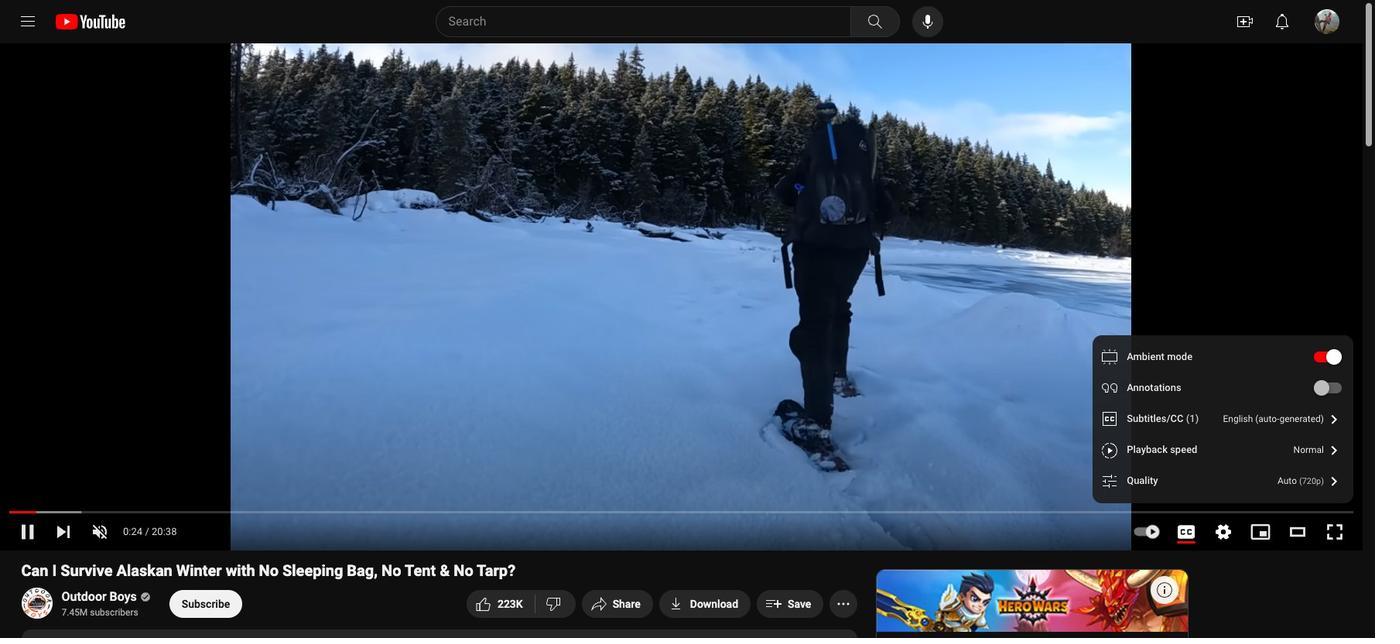 Task type: vqa. For each thing, say whether or not it's contained in the screenshot.
Home within Tab List
no



Task type: locate. For each thing, give the bounding box(es) containing it.
tarp?
[[477, 561, 516, 580]]

youtube video player element
[[0, 43, 1364, 551]]

menu containing ambient mode
[[1093, 335, 1354, 503]]

no
[[259, 561, 279, 580], [382, 561, 402, 580], [454, 561, 474, 580]]

None search field
[[408, 6, 903, 37]]

annotations
[[1128, 382, 1182, 393]]

share
[[613, 598, 641, 610]]

ambient mode checkbox item
[[1093, 341, 1354, 373]]

2 left 3
[[498, 598, 504, 610]]

)
[[1322, 476, 1325, 486]]

menu
[[1093, 335, 1354, 503]]

outdoor
[[62, 589, 107, 604]]

subscribers
[[90, 607, 138, 618]]

annotations checkbox item
[[1093, 373, 1354, 404]]

auto
[[1278, 475, 1298, 486]]

autoplay is on image
[[1133, 526, 1161, 538]]

english (auto-generated)
[[1224, 413, 1325, 424]]

alaskan
[[116, 561, 173, 580]]

no left the tent
[[382, 561, 402, 580]]

auto (720p )
[[1278, 475, 1325, 486]]

download button
[[660, 590, 751, 618]]

&
[[440, 561, 450, 580]]

save
[[788, 598, 812, 610]]

normal
[[1294, 444, 1325, 455]]

2 horizontal spatial no
[[454, 561, 474, 580]]

quality
[[1128, 475, 1159, 487]]

no right with
[[259, 561, 279, 580]]

quality menu item
[[1093, 466, 1354, 497]]

(auto-
[[1256, 413, 1280, 424]]

bag,
[[347, 561, 378, 580]]

1 no from the left
[[259, 561, 279, 580]]

2 left "k"
[[504, 598, 510, 610]]

2 no from the left
[[382, 561, 402, 580]]

subtitles/cc
[[1128, 413, 1184, 424]]

0 horizontal spatial no
[[259, 561, 279, 580]]

speed
[[1171, 444, 1198, 455]]

no right & at the bottom left
[[454, 561, 474, 580]]

2
[[498, 598, 504, 610], [504, 598, 510, 610]]

2 2 3 k
[[498, 598, 523, 610]]

mode
[[1168, 350, 1193, 362]]

share button
[[582, 590, 653, 618]]

menu item
[[1093, 404, 1354, 435]]

0:24 / 20:38
[[123, 526, 177, 537]]

seek slider slider
[[9, 502, 1354, 517]]

generated)
[[1280, 413, 1325, 424]]

1 horizontal spatial no
[[382, 561, 402, 580]]



Task type: describe. For each thing, give the bounding box(es) containing it.
playback
[[1128, 444, 1168, 455]]

0:24
[[123, 526, 143, 537]]

Search text field
[[449, 12, 847, 32]]

avatar image image
[[1316, 9, 1340, 34]]

7.45m
[[62, 607, 88, 618]]

(1)
[[1187, 413, 1200, 424]]

k
[[516, 598, 523, 610]]

menu inside youtube video player element
[[1093, 335, 1354, 503]]

2 2 from the left
[[504, 598, 510, 610]]

7.45m subscribers
[[62, 607, 138, 618]]

subscribe button
[[169, 590, 243, 618]]

download
[[690, 598, 739, 610]]

can
[[21, 561, 48, 580]]

(720p
[[1300, 476, 1322, 486]]

outdoor boys link
[[62, 588, 138, 606]]

can i survive alaskan winter with no sleeping bag, no tent & no tarp?
[[21, 561, 516, 580]]

3 no from the left
[[454, 561, 474, 580]]

playback speed
[[1128, 444, 1198, 455]]

survive
[[61, 561, 113, 580]]

Subscribe text field
[[182, 598, 230, 610]]

english
[[1224, 413, 1254, 424]]

menu item containing subtitles/cc
[[1093, 404, 1354, 435]]

winter
[[176, 561, 222, 580]]

subscribe
[[182, 598, 230, 610]]

with
[[226, 561, 255, 580]]

can i survive alaskan winter with no sleeping bag, no tent & no tarp? main content
[[0, 43, 1364, 638]]

3
[[510, 598, 516, 610]]

i
[[52, 561, 57, 580]]

save button
[[757, 590, 824, 618]]

7.45 million subscribers element
[[62, 606, 148, 619]]

/
[[145, 526, 149, 537]]

playback speed menu item
[[1093, 435, 1354, 466]]

1 2 from the left
[[498, 598, 504, 610]]

subtitles/cc (1)
[[1128, 413, 1200, 424]]

ambient
[[1128, 350, 1165, 362]]

Download text field
[[690, 598, 739, 610]]

outdoor boys
[[62, 589, 137, 604]]

sleeping
[[283, 561, 343, 580]]

ambient mode
[[1128, 350, 1193, 362]]

20:38
[[152, 526, 177, 537]]

tent
[[405, 561, 436, 580]]

boys
[[110, 589, 137, 604]]



